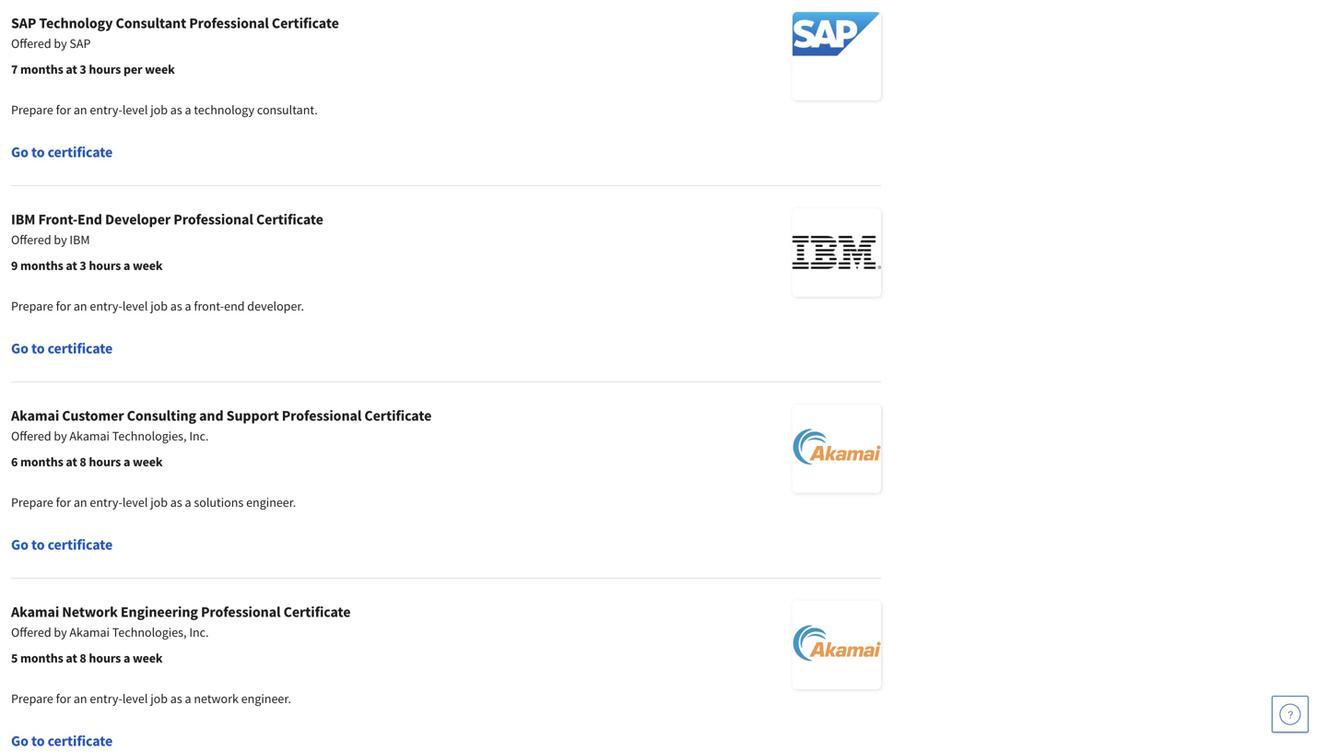 Task type: describe. For each thing, give the bounding box(es) containing it.
a left front-
[[185, 298, 191, 314]]

akamai down the network
[[70, 624, 110, 640]]

for for customer
[[56, 494, 71, 511]]

certificate for network
[[48, 732, 113, 750]]

go for akamai network engineering professional certificate
[[11, 732, 28, 750]]

8 inside akamai customer consulting and support professional certificate offered by akamai technologies, inc. 6 months at 8 hours a week
[[80, 453, 86, 470]]

certificate inside sap technology consultant  professional certificate offered by sap 7 months at 3 hours per week
[[272, 14, 339, 32]]

prepare for akamai customer consulting and support professional certificate
[[11, 494, 53, 511]]

akamai up "5"
[[11, 603, 59, 621]]

0 vertical spatial sap
[[11, 14, 36, 32]]

developer.
[[247, 298, 304, 314]]

level for consultant
[[122, 101, 148, 118]]

6
[[11, 453, 18, 470]]

at inside akamai network engineering professional certificate offered by akamai technologies, inc. 5 months at 8 hours a week
[[66, 650, 77, 666]]

as for end
[[170, 298, 182, 314]]

akamai down customer
[[70, 428, 110, 444]]

go to certificate for network
[[11, 732, 113, 750]]

at inside sap technology consultant  professional certificate offered by sap 7 months at 3 hours per week
[[66, 61, 77, 77]]

go for sap technology consultant  professional certificate
[[11, 143, 28, 161]]

and
[[199, 406, 224, 425]]

a inside akamai customer consulting and support professional certificate offered by akamai technologies, inc. 6 months at 8 hours a week
[[123, 453, 130, 470]]

offered inside ibm front-end developer professional certificate offered by ibm 9 months at 3 hours a week
[[11, 231, 51, 248]]

entry- for consultant
[[90, 101, 122, 118]]

hours inside akamai customer consulting and support professional certificate offered by akamai technologies, inc. 6 months at 8 hours a week
[[89, 453, 121, 470]]

developer
[[105, 210, 171, 229]]

professional inside akamai network engineering professional certificate offered by akamai technologies, inc. 5 months at 8 hours a week
[[201, 603, 281, 621]]

certificate for technology
[[48, 143, 113, 161]]

3 inside sap technology consultant  professional certificate offered by sap 7 months at 3 hours per week
[[80, 61, 86, 77]]

professional inside sap technology consultant  professional certificate offered by sap 7 months at 3 hours per week
[[189, 14, 269, 32]]

hours inside sap technology consultant  professional certificate offered by sap 7 months at 3 hours per week
[[89, 61, 121, 77]]

for for front-
[[56, 298, 71, 314]]

9
[[11, 257, 18, 274]]

network
[[194, 690, 239, 707]]

ibm image
[[793, 208, 881, 297]]

week inside akamai customer consulting and support professional certificate offered by akamai technologies, inc. 6 months at 8 hours a week
[[133, 453, 163, 470]]

per
[[123, 61, 142, 77]]

a inside akamai network engineering professional certificate offered by akamai technologies, inc. 5 months at 8 hours a week
[[123, 650, 130, 666]]

ibm front-end developer professional certificate offered by ibm 9 months at 3 hours a week
[[11, 210, 323, 274]]

professional inside ibm front-end developer professional certificate offered by ibm 9 months at 3 hours a week
[[174, 210, 253, 229]]

customer
[[62, 406, 124, 425]]

level for consulting
[[122, 494, 148, 511]]

a left solutions
[[185, 494, 191, 511]]

a left the network
[[185, 690, 191, 707]]

week inside sap technology consultant  professional certificate offered by sap 7 months at 3 hours per week
[[145, 61, 175, 77]]

certificate inside ibm front-end developer professional certificate offered by ibm 9 months at 3 hours a week
[[256, 210, 323, 229]]

5
[[11, 650, 18, 666]]

engineer. for support
[[246, 494, 296, 511]]

for for network
[[56, 690, 71, 707]]

an for front-
[[74, 298, 87, 314]]

offered inside akamai network engineering professional certificate offered by akamai technologies, inc. 5 months at 8 hours a week
[[11, 624, 51, 640]]

to for technology
[[31, 143, 45, 161]]

akamai customer consulting and support professional certificate offered by akamai technologies, inc. 6 months at 8 hours a week
[[11, 406, 432, 470]]

by inside akamai customer consulting and support professional certificate offered by akamai technologies, inc. 6 months at 8 hours a week
[[54, 428, 67, 444]]

job for consultant
[[150, 101, 168, 118]]

certificate for customer
[[48, 535, 113, 554]]

0 horizontal spatial ibm
[[11, 210, 35, 229]]

a left technology
[[185, 101, 191, 118]]

to for customer
[[31, 535, 45, 554]]

prepare for sap technology consultant  professional certificate
[[11, 101, 53, 118]]

consultant
[[116, 14, 186, 32]]

an for network
[[74, 690, 87, 707]]

months inside sap technology consultant  professional certificate offered by sap 7 months at 3 hours per week
[[20, 61, 63, 77]]

entry- for end
[[90, 298, 122, 314]]

sap image
[[793, 12, 881, 100]]

entry- for engineering
[[90, 690, 122, 707]]

front-
[[194, 298, 224, 314]]

prepare for an entry-level job as a front-end developer.
[[11, 298, 304, 314]]

as for consulting
[[170, 494, 182, 511]]



Task type: vqa. For each thing, say whether or not it's contained in the screenshot.
-
no



Task type: locate. For each thing, give the bounding box(es) containing it.
akamai up 6
[[11, 406, 59, 425]]

3 go to certificate from the top
[[11, 535, 113, 554]]

4 an from the top
[[74, 690, 87, 707]]

1 horizontal spatial sap
[[70, 35, 91, 52]]

hours inside ibm front-end developer professional certificate offered by ibm 9 months at 3 hours a week
[[89, 257, 121, 274]]

akamai network engineering professional certificate offered by akamai technologies, inc. 5 months at 8 hours a week
[[11, 603, 351, 666]]

2 as from the top
[[170, 298, 182, 314]]

week up "prepare for an entry-level job as a solutions engineer." on the left
[[133, 453, 163, 470]]

4 by from the top
[[54, 624, 67, 640]]

week up prepare for an entry-level job as a network engineer.
[[133, 650, 163, 666]]

for down front-
[[56, 298, 71, 314]]

as for engineering
[[170, 690, 182, 707]]

7
[[11, 61, 18, 77]]

4 certificate from the top
[[48, 732, 113, 750]]

1 horizontal spatial ibm
[[70, 231, 90, 248]]

1 by from the top
[[54, 35, 67, 52]]

sap technology consultant  professional certificate offered by sap 7 months at 3 hours per week
[[11, 14, 339, 77]]

certificate
[[272, 14, 339, 32], [256, 210, 323, 229], [364, 406, 432, 425], [283, 603, 351, 621]]

1 inc. from the top
[[189, 428, 209, 444]]

hours down the network
[[89, 650, 121, 666]]

engineer. right solutions
[[246, 494, 296, 511]]

go for akamai customer consulting and support professional certificate
[[11, 535, 28, 554]]

for
[[56, 101, 71, 118], [56, 298, 71, 314], [56, 494, 71, 511], [56, 690, 71, 707]]

technologies, down consulting
[[112, 428, 187, 444]]

for down customer
[[56, 494, 71, 511]]

at down the network
[[66, 650, 77, 666]]

sap
[[11, 14, 36, 32], [70, 35, 91, 52]]

professional inside akamai customer consulting and support professional certificate offered by akamai technologies, inc. 6 months at 8 hours a week
[[282, 406, 362, 425]]

4 job from the top
[[150, 690, 168, 707]]

prepare for ibm front-end developer professional certificate
[[11, 298, 53, 314]]

3
[[80, 61, 86, 77], [80, 257, 86, 274]]

1 prepare from the top
[[11, 101, 53, 118]]

3 prepare from the top
[[11, 494, 53, 511]]

level down akamai network engineering professional certificate offered by akamai technologies, inc. 5 months at 8 hours a week
[[122, 690, 148, 707]]

0 vertical spatial ibm
[[11, 210, 35, 229]]

prepare down 7
[[11, 101, 53, 118]]

hours down customer
[[89, 453, 121, 470]]

8 inside akamai network engineering professional certificate offered by akamai technologies, inc. 5 months at 8 hours a week
[[80, 650, 86, 666]]

2 job from the top
[[150, 298, 168, 314]]

1 an from the top
[[74, 101, 87, 118]]

engineer. for certificate
[[241, 690, 291, 707]]

an down end
[[74, 298, 87, 314]]

go down "5"
[[11, 732, 28, 750]]

at inside ibm front-end developer professional certificate offered by ibm 9 months at 3 hours a week
[[66, 257, 77, 274]]

level down per on the left
[[122, 101, 148, 118]]

3 entry- from the top
[[90, 494, 122, 511]]

1 go from the top
[[11, 143, 28, 161]]

job left front-
[[150, 298, 168, 314]]

offered inside akamai customer consulting and support professional certificate offered by akamai technologies, inc. 6 months at 8 hours a week
[[11, 428, 51, 444]]

entry-
[[90, 101, 122, 118], [90, 298, 122, 314], [90, 494, 122, 511], [90, 690, 122, 707]]

prepare for akamai network engineering professional certificate
[[11, 690, 53, 707]]

3 at from the top
[[66, 453, 77, 470]]

certificate
[[48, 143, 113, 161], [48, 339, 113, 358], [48, 535, 113, 554], [48, 732, 113, 750]]

at down front-
[[66, 257, 77, 274]]

1 at from the top
[[66, 61, 77, 77]]

4 go to certificate from the top
[[11, 732, 113, 750]]

3 go from the top
[[11, 535, 28, 554]]

to for network
[[31, 732, 45, 750]]

1 offered from the top
[[11, 35, 51, 52]]

months inside akamai customer consulting and support professional certificate offered by akamai technologies, inc. 6 months at 8 hours a week
[[20, 453, 63, 470]]

go to certificate for technology
[[11, 143, 113, 161]]

go down 7
[[11, 143, 28, 161]]

as left technology
[[170, 101, 182, 118]]

1 job from the top
[[150, 101, 168, 118]]

by down the network
[[54, 624, 67, 640]]

0 horizontal spatial sap
[[11, 14, 36, 32]]

4 prepare from the top
[[11, 690, 53, 707]]

offered inside sap technology consultant  professional certificate offered by sap 7 months at 3 hours per week
[[11, 35, 51, 52]]

8 down the network
[[80, 650, 86, 666]]

3 inside ibm front-end developer professional certificate offered by ibm 9 months at 3 hours a week
[[80, 257, 86, 274]]

2 offered from the top
[[11, 231, 51, 248]]

at
[[66, 61, 77, 77], [66, 257, 77, 274], [66, 453, 77, 470], [66, 650, 77, 666]]

ibm left front-
[[11, 210, 35, 229]]

prepare for an entry-level job as a technology consultant.
[[11, 101, 318, 118]]

0 vertical spatial technologies,
[[112, 428, 187, 444]]

certificate down prepare for an entry-level job as a network engineer.
[[48, 732, 113, 750]]

job
[[150, 101, 168, 118], [150, 298, 168, 314], [150, 494, 168, 511], [150, 690, 168, 707]]

inc.
[[189, 428, 209, 444], [189, 624, 209, 640]]

3 job from the top
[[150, 494, 168, 511]]

2 for from the top
[[56, 298, 71, 314]]

2 3 from the top
[[80, 257, 86, 274]]

months right 9
[[20, 257, 63, 274]]

a up "prepare for an entry-level job as a solutions engineer." on the left
[[123, 453, 130, 470]]

by inside ibm front-end developer professional certificate offered by ibm 9 months at 3 hours a week
[[54, 231, 67, 248]]

consulting
[[127, 406, 196, 425]]

4 go from the top
[[11, 732, 28, 750]]

months right 7
[[20, 61, 63, 77]]

as left the network
[[170, 690, 182, 707]]

1 to from the top
[[31, 143, 45, 161]]

go
[[11, 143, 28, 161], [11, 339, 28, 358], [11, 535, 28, 554], [11, 732, 28, 750]]

1 3 from the top
[[80, 61, 86, 77]]

4 level from the top
[[122, 690, 148, 707]]

hours
[[89, 61, 121, 77], [89, 257, 121, 274], [89, 453, 121, 470], [89, 650, 121, 666]]

ibm
[[11, 210, 35, 229], [70, 231, 90, 248]]

2 prepare from the top
[[11, 298, 53, 314]]

level for engineering
[[122, 690, 148, 707]]

professional
[[189, 14, 269, 32], [174, 210, 253, 229], [282, 406, 362, 425], [201, 603, 281, 621]]

at down technology
[[66, 61, 77, 77]]

prepare for an entry-level job as a solutions engineer.
[[11, 494, 296, 511]]

level down ibm front-end developer professional certificate offered by ibm 9 months at 3 hours a week
[[122, 298, 148, 314]]

offered up 6
[[11, 428, 51, 444]]

go to certificate for front-
[[11, 339, 113, 358]]

network
[[62, 603, 118, 621]]

months inside akamai network engineering professional certificate offered by akamai technologies, inc. 5 months at 8 hours a week
[[20, 650, 63, 666]]

by down front-
[[54, 231, 67, 248]]

months right "5"
[[20, 650, 63, 666]]

1 certificate from the top
[[48, 143, 113, 161]]

3 months from the top
[[20, 453, 63, 470]]

hours down end
[[89, 257, 121, 274]]

3 offered from the top
[[11, 428, 51, 444]]

week right per on the left
[[145, 61, 175, 77]]

job for consulting
[[150, 494, 168, 511]]

8 down customer
[[80, 453, 86, 470]]

2 go to certificate from the top
[[11, 339, 113, 358]]

months right 6
[[20, 453, 63, 470]]

for for technology
[[56, 101, 71, 118]]

akamai technologies, inc. image for akamai customer consulting and support professional certificate
[[793, 405, 881, 493]]

2 8 from the top
[[80, 650, 86, 666]]

level for end
[[122, 298, 148, 314]]

at down customer
[[66, 453, 77, 470]]

2 certificate from the top
[[48, 339, 113, 358]]

week inside akamai network engineering professional certificate offered by akamai technologies, inc. 5 months at 8 hours a week
[[133, 650, 163, 666]]

entry- down end
[[90, 298, 122, 314]]

inc. down and at left
[[189, 428, 209, 444]]

sap down technology
[[70, 35, 91, 52]]

front-
[[38, 210, 77, 229]]

0 vertical spatial 8
[[80, 453, 86, 470]]

for down the network
[[56, 690, 71, 707]]

technologies, down engineering
[[112, 624, 187, 640]]

prepare down 6
[[11, 494, 53, 511]]

a inside ibm front-end developer professional certificate offered by ibm 9 months at 3 hours a week
[[123, 257, 130, 274]]

by down technology
[[54, 35, 67, 52]]

professional right developer
[[174, 210, 253, 229]]

go down 9
[[11, 339, 28, 358]]

go down 6
[[11, 535, 28, 554]]

as left solutions
[[170, 494, 182, 511]]

1 vertical spatial akamai technologies, inc. image
[[793, 601, 881, 689]]

engineer.
[[246, 494, 296, 511], [241, 690, 291, 707]]

consultant.
[[257, 101, 318, 118]]

1 months from the top
[[20, 61, 63, 77]]

job for engineering
[[150, 690, 168, 707]]

by
[[54, 35, 67, 52], [54, 231, 67, 248], [54, 428, 67, 444], [54, 624, 67, 640]]

1 vertical spatial technologies,
[[112, 624, 187, 640]]

an for technology
[[74, 101, 87, 118]]

by inside akamai network engineering professional certificate offered by akamai technologies, inc. 5 months at 8 hours a week
[[54, 624, 67, 640]]

ibm down end
[[70, 231, 90, 248]]

2 at from the top
[[66, 257, 77, 274]]

1 akamai technologies, inc. image from the top
[[793, 405, 881, 493]]

1 level from the top
[[122, 101, 148, 118]]

2 an from the top
[[74, 298, 87, 314]]

0 vertical spatial 3
[[80, 61, 86, 77]]

months
[[20, 61, 63, 77], [20, 257, 63, 274], [20, 453, 63, 470], [20, 650, 63, 666]]

2 akamai technologies, inc. image from the top
[[793, 601, 881, 689]]

2 hours from the top
[[89, 257, 121, 274]]

at inside akamai customer consulting and support professional certificate offered by akamai technologies, inc. 6 months at 8 hours a week
[[66, 453, 77, 470]]

prepare down 9
[[11, 298, 53, 314]]

offered
[[11, 35, 51, 52], [11, 231, 51, 248], [11, 428, 51, 444], [11, 624, 51, 640]]

akamai technologies, inc. image
[[793, 405, 881, 493], [793, 601, 881, 689]]

a up prepare for an entry-level job as a network engineer.
[[123, 650, 130, 666]]

end
[[77, 210, 102, 229]]

1 technologies, from the top
[[112, 428, 187, 444]]

prepare down "5"
[[11, 690, 53, 707]]

3 hours from the top
[[89, 453, 121, 470]]

week
[[145, 61, 175, 77], [133, 257, 163, 274], [133, 453, 163, 470], [133, 650, 163, 666]]

technology
[[39, 14, 113, 32]]

2 go from the top
[[11, 339, 28, 358]]

1 hours from the top
[[89, 61, 121, 77]]

entry- down technology
[[90, 101, 122, 118]]

inc. inside akamai customer consulting and support professional certificate offered by akamai technologies, inc. 6 months at 8 hours a week
[[189, 428, 209, 444]]

prepare for an entry-level job as a network engineer.
[[11, 690, 291, 707]]

2 inc. from the top
[[189, 624, 209, 640]]

3 as from the top
[[170, 494, 182, 511]]

week inside ibm front-end developer professional certificate offered by ibm 9 months at 3 hours a week
[[133, 257, 163, 274]]

1 go to certificate from the top
[[11, 143, 113, 161]]

0 vertical spatial akamai technologies, inc. image
[[793, 405, 881, 493]]

certificate inside akamai network engineering professional certificate offered by akamai technologies, inc. 5 months at 8 hours a week
[[283, 603, 351, 621]]

0 vertical spatial inc.
[[189, 428, 209, 444]]

3 down end
[[80, 257, 86, 274]]

2 technologies, from the top
[[112, 624, 187, 640]]

months inside ibm front-end developer professional certificate offered by ibm 9 months at 3 hours a week
[[20, 257, 63, 274]]

4 for from the top
[[56, 690, 71, 707]]

job left technology
[[150, 101, 168, 118]]

go for ibm front-end developer professional certificate
[[11, 339, 28, 358]]

4 hours from the top
[[89, 650, 121, 666]]

2 to from the top
[[31, 339, 45, 358]]

1 vertical spatial engineer.
[[241, 690, 291, 707]]

help center image
[[1279, 703, 1301, 725]]

technologies, inside akamai network engineering professional certificate offered by akamai technologies, inc. 5 months at 8 hours a week
[[112, 624, 187, 640]]

go to certificate
[[11, 143, 113, 161], [11, 339, 113, 358], [11, 535, 113, 554], [11, 732, 113, 750]]

1 entry- from the top
[[90, 101, 122, 118]]

technology
[[194, 101, 254, 118]]

hours inside akamai network engineering professional certificate offered by akamai technologies, inc. 5 months at 8 hours a week
[[89, 650, 121, 666]]

hours left per on the left
[[89, 61, 121, 77]]

to for front-
[[31, 339, 45, 358]]

akamai
[[11, 406, 59, 425], [70, 428, 110, 444], [11, 603, 59, 621], [70, 624, 110, 640]]

end
[[224, 298, 245, 314]]

4 months from the top
[[20, 650, 63, 666]]

4 as from the top
[[170, 690, 182, 707]]

for down technology
[[56, 101, 71, 118]]

sap up 7
[[11, 14, 36, 32]]

4 to from the top
[[31, 732, 45, 750]]

technologies, inside akamai customer consulting and support professional certificate offered by akamai technologies, inc. 6 months at 8 hours a week
[[112, 428, 187, 444]]

1 8 from the top
[[80, 453, 86, 470]]

8
[[80, 453, 86, 470], [80, 650, 86, 666]]

an down the network
[[74, 690, 87, 707]]

prepare
[[11, 101, 53, 118], [11, 298, 53, 314], [11, 494, 53, 511], [11, 690, 53, 707]]

a
[[185, 101, 191, 118], [123, 257, 130, 274], [185, 298, 191, 314], [123, 453, 130, 470], [185, 494, 191, 511], [123, 650, 130, 666], [185, 690, 191, 707]]

4 at from the top
[[66, 650, 77, 666]]

offered up 7
[[11, 35, 51, 52]]

by down customer
[[54, 428, 67, 444]]

an down technology
[[74, 101, 87, 118]]

2 months from the top
[[20, 257, 63, 274]]

support
[[226, 406, 279, 425]]

inc. inside akamai network engineering professional certificate offered by akamai technologies, inc. 5 months at 8 hours a week
[[189, 624, 209, 640]]

as left front-
[[170, 298, 182, 314]]

engineering
[[121, 603, 198, 621]]

1 vertical spatial inc.
[[189, 624, 209, 640]]

0 vertical spatial engineer.
[[246, 494, 296, 511]]

a down developer
[[123, 257, 130, 274]]

professional right engineering
[[201, 603, 281, 621]]

certificate inside akamai customer consulting and support professional certificate offered by akamai technologies, inc. 6 months at 8 hours a week
[[364, 406, 432, 425]]

3 certificate from the top
[[48, 535, 113, 554]]

akamai technologies, inc. image for akamai network engineering professional certificate
[[793, 601, 881, 689]]

engineer. right the network
[[241, 690, 291, 707]]

job for end
[[150, 298, 168, 314]]

offered up 9
[[11, 231, 51, 248]]

1 vertical spatial ibm
[[70, 231, 90, 248]]

3 for from the top
[[56, 494, 71, 511]]

an
[[74, 101, 87, 118], [74, 298, 87, 314], [74, 494, 87, 511], [74, 690, 87, 707]]

to
[[31, 143, 45, 161], [31, 339, 45, 358], [31, 535, 45, 554], [31, 732, 45, 750]]

certificate up the network
[[48, 535, 113, 554]]

level
[[122, 101, 148, 118], [122, 298, 148, 314], [122, 494, 148, 511], [122, 690, 148, 707]]

certificate up customer
[[48, 339, 113, 358]]

1 as from the top
[[170, 101, 182, 118]]

2 by from the top
[[54, 231, 67, 248]]

1 vertical spatial sap
[[70, 35, 91, 52]]

as
[[170, 101, 182, 118], [170, 298, 182, 314], [170, 494, 182, 511], [170, 690, 182, 707]]

an for customer
[[74, 494, 87, 511]]

as for consultant
[[170, 101, 182, 118]]

entry- for consulting
[[90, 494, 122, 511]]

3 level from the top
[[122, 494, 148, 511]]

job left the network
[[150, 690, 168, 707]]

3 an from the top
[[74, 494, 87, 511]]

professional right the support
[[282, 406, 362, 425]]

2 entry- from the top
[[90, 298, 122, 314]]

go to certificate for customer
[[11, 535, 113, 554]]

1 vertical spatial 8
[[80, 650, 86, 666]]

1 for from the top
[[56, 101, 71, 118]]

1 vertical spatial 3
[[80, 257, 86, 274]]

entry- down customer
[[90, 494, 122, 511]]

solutions
[[194, 494, 244, 511]]

job left solutions
[[150, 494, 168, 511]]

inc. down engineering
[[189, 624, 209, 640]]

3 by from the top
[[54, 428, 67, 444]]

professional right consultant
[[189, 14, 269, 32]]

3 to from the top
[[31, 535, 45, 554]]

offered up "5"
[[11, 624, 51, 640]]

week up prepare for an entry-level job as a front-end developer.
[[133, 257, 163, 274]]

3 down technology
[[80, 61, 86, 77]]

an down customer
[[74, 494, 87, 511]]

by inside sap technology consultant  professional certificate offered by sap 7 months at 3 hours per week
[[54, 35, 67, 52]]

4 entry- from the top
[[90, 690, 122, 707]]

2 level from the top
[[122, 298, 148, 314]]

technologies,
[[112, 428, 187, 444], [112, 624, 187, 640]]

entry- down the network
[[90, 690, 122, 707]]

4 offered from the top
[[11, 624, 51, 640]]

certificate up end
[[48, 143, 113, 161]]

certificate for front-
[[48, 339, 113, 358]]

level left solutions
[[122, 494, 148, 511]]



